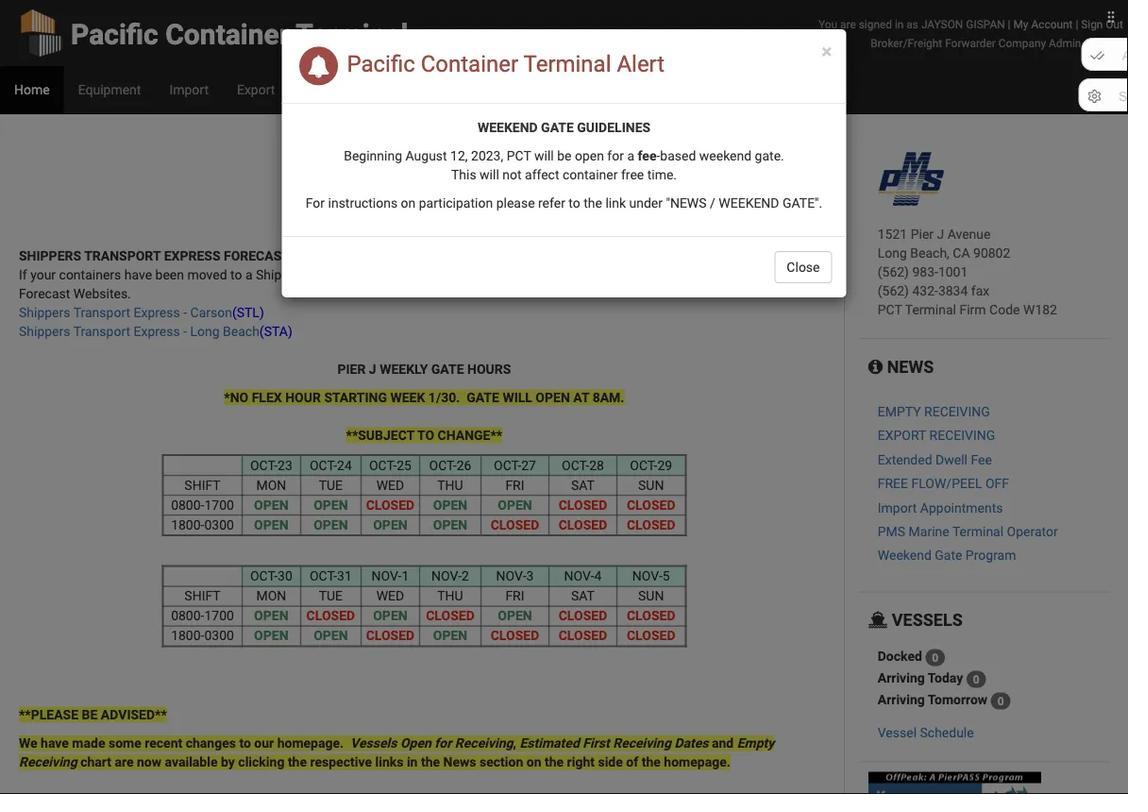 Task type: locate. For each thing, give the bounding box(es) containing it.
for left instructions
[[306, 195, 325, 211]]

arriving down docked
[[878, 671, 925, 686]]

0 horizontal spatial for
[[435, 736, 452, 751]]

0 vertical spatial sun
[[638, 477, 664, 493]]

1 vertical spatial 1700
[[204, 608, 234, 624]]

2 vertical spatial express
[[134, 323, 180, 339]]

oct- right oct-27 at the bottom of the page
[[562, 458, 590, 473]]

gate down hours
[[467, 390, 500, 405]]

1 nov- from the left
[[372, 569, 402, 584]]

,
[[462, 172, 465, 188], [513, 736, 517, 751]]

0 vertical spatial for
[[608, 148, 624, 163]]

0 vertical spatial -
[[657, 148, 660, 163]]

1 vertical spatial long
[[190, 323, 220, 339]]

0 horizontal spatial j
[[369, 361, 377, 377]]

receiving up of
[[613, 736, 671, 751]]

1 vertical spatial sat
[[571, 589, 595, 604]]

pct
[[507, 148, 531, 163], [468, 172, 492, 188], [878, 302, 902, 317]]

1 sun from the top
[[638, 477, 664, 493]]

first
[[583, 736, 610, 751]]

1 map from the left
[[375, 172, 401, 188]]

oct- for 28
[[562, 458, 590, 473]]

news left section
[[443, 755, 476, 770]]

for inside beginning august 12, 2023, pct will be open for a fee -based weekend gate. this will not affect container free time.
[[608, 148, 624, 163]]

0 vertical spatial container
[[563, 167, 618, 182]]

0 vertical spatial news
[[883, 357, 934, 377]]

sun
[[638, 477, 664, 493], [638, 589, 664, 604]]

1 fri from the top
[[506, 477, 525, 493]]

1 vertical spatial for
[[435, 736, 452, 751]]

1 horizontal spatial today
[[928, 671, 964, 686]]

vessel schedule
[[878, 725, 974, 741]]

are down some
[[115, 755, 134, 770]]

will
[[503, 390, 533, 405]]

1 vertical spatial are
[[115, 755, 134, 770]]

1 thu from the top
[[438, 477, 463, 493]]

0800-
[[171, 497, 204, 513], [171, 608, 204, 624]]

nov-1
[[372, 569, 409, 584]]

nov- right 1
[[432, 569, 462, 584]]

29
[[658, 458, 673, 473]]

operator
[[1007, 524, 1058, 540]]

2 1700 from the top
[[204, 608, 234, 624]]

is
[[711, 144, 721, 160]]

container down 'open'
[[563, 167, 618, 182]]

1800-
[[171, 517, 204, 533], [171, 628, 204, 644]]

0 vertical spatial express
[[371, 267, 417, 282]]

dates
[[675, 736, 709, 751]]

0 up the tomorrow
[[973, 673, 980, 686]]

open
[[536, 390, 570, 405], [254, 497, 289, 513], [314, 497, 348, 513], [433, 497, 468, 513], [498, 497, 532, 513], [254, 517, 289, 533], [314, 517, 348, 533], [373, 517, 408, 533], [433, 517, 468, 533], [254, 608, 289, 624], [373, 608, 408, 624], [498, 608, 532, 624], [254, 628, 289, 644], [314, 628, 348, 644], [433, 628, 468, 644]]

0 vertical spatial (562)
[[878, 264, 909, 280]]

moved
[[187, 267, 227, 282]]

map up refer
[[526, 172, 552, 188]]

pct up not
[[507, 148, 531, 163]]

0 vertical spatial fri
[[506, 477, 525, 493]]

2 sun from the top
[[638, 589, 664, 604]]

receiving up "export receiving" 'link'
[[925, 404, 991, 420]]

0 horizontal spatial are
[[115, 755, 134, 770]]

arriving up vessel
[[878, 692, 925, 708]]

starting
[[324, 390, 387, 405]]

vessels for vessels
[[888, 611, 963, 630]]

in left as
[[895, 17, 904, 31]]

2 mon from the top
[[256, 589, 286, 604]]

2 thu from the top
[[438, 589, 463, 604]]

0 vertical spatial 0300
[[204, 517, 234, 533]]

0 right the tomorrow
[[998, 695, 1004, 708]]

transport down shippers transport express - carson link
[[73, 323, 130, 339]]

1 shift from the top
[[185, 477, 221, 493]]

open
[[400, 736, 431, 751]]

27 left 'oct-28'
[[521, 458, 536, 473]]

oct- right 26
[[494, 458, 522, 473]]

shift for oct-30
[[185, 589, 221, 604]]

1 horizontal spatial for
[[608, 148, 624, 163]]

1 vertical spatial gate
[[431, 361, 464, 377]]

(562)
[[878, 264, 909, 280], [878, 283, 909, 298]]

0 vertical spatial vessels
[[888, 611, 963, 630]]

forwarder
[[946, 36, 996, 50]]

the right of
[[642, 755, 661, 770]]

0 horizontal spatial have
[[41, 736, 69, 751]]

weekend up 2023,
[[478, 119, 538, 135]]

for up free
[[608, 148, 624, 163]]

- inside beginning august 12, 2023, pct will be open for a fee -based weekend gate. this will not affect container free time.
[[657, 148, 660, 163]]

container left 'using'
[[626, 267, 681, 282]]

gate
[[541, 119, 574, 135], [431, 361, 464, 377], [467, 390, 500, 405]]

3 nov- from the left
[[496, 569, 527, 584]]

arriving
[[878, 671, 925, 686], [878, 692, 925, 708]]

1 vertical spatial today
[[928, 671, 964, 686]]

this
[[451, 167, 477, 182]]

thu down oct-26
[[438, 477, 463, 493]]

thu for 2
[[438, 589, 463, 604]]

on down vessels open for receiving , estimated first receiving dates and
[[527, 755, 542, 770]]

terminal inside the empty receiving export receiving extended dwell fee free flow/peel off import appointments pms marine terminal operator weekend gate program
[[953, 524, 1004, 540]]

vessels up docked
[[888, 611, 963, 630]]

1 vertical spatial for
[[306, 195, 325, 211]]

2 1800- from the top
[[171, 628, 204, 644]]

extended
[[878, 452, 933, 468]]

1 vertical spatial j
[[369, 361, 377, 377]]

map down beginning august
[[375, 172, 401, 188]]

1 horizontal spatial container
[[626, 267, 681, 282]]

oct- right 28
[[630, 458, 658, 473]]

for right open
[[435, 736, 452, 751]]

oct- for 26
[[429, 458, 457, 473]]

a down forecast
[[245, 267, 253, 282]]

we have made some recent changes to our homepage.
[[19, 736, 344, 751]]

oct- down the '**subject'
[[369, 458, 397, 473]]

shift
[[185, 477, 221, 493], [185, 589, 221, 604]]

gate up be
[[541, 119, 574, 135]]

1 tue from the top
[[319, 477, 343, 493]]

1 horizontal spatial pct
[[507, 148, 531, 163]]

mon down oct-30
[[256, 589, 286, 604]]

(562) left 983-
[[878, 264, 909, 280]]

0 horizontal spatial pacific
[[71, 17, 158, 51]]

will down 2023,
[[480, 167, 499, 182]]

on right check
[[586, 267, 601, 282]]

1 horizontal spatial |
[[1076, 17, 1079, 31]]

1 horizontal spatial gate
[[467, 390, 500, 405]]

express up shippers transport express - long beach link
[[134, 305, 180, 320]]

have down the "transport"
[[124, 267, 152, 282]]

appointments
[[921, 500, 1003, 516]]

pierpass image
[[869, 772, 1041, 794]]

0 horizontal spatial container
[[165, 17, 290, 51]]

1 vertical spatial (562)
[[878, 283, 909, 298]]

, up participation
[[462, 172, 465, 188]]

today
[[672, 144, 708, 160], [928, 671, 964, 686]]

0 horizontal spatial receiving
[[19, 755, 77, 770]]

avenue
[[948, 226, 991, 242]]

on
[[401, 195, 416, 211], [586, 267, 601, 282], [527, 755, 542, 770]]

nov- right 2
[[496, 569, 527, 584]]

0 horizontal spatial news
[[443, 755, 476, 770]]

time.
[[648, 167, 677, 182]]

1 vertical spatial will
[[480, 167, 499, 182]]

receiving down we
[[19, 755, 77, 770]]

2 0800- from the top
[[171, 608, 204, 624]]

0 vertical spatial weekend
[[478, 119, 538, 135]]

0 vertical spatial 0800-1700
[[171, 497, 234, 513]]

advised**
[[101, 707, 167, 722]]

info circle image
[[869, 358, 883, 375]]

1700 for oct-23
[[204, 497, 234, 513]]

0 vertical spatial tue
[[319, 477, 343, 493]]

1 vertical spatial mon
[[256, 589, 286, 604]]

are right "you"
[[841, 17, 856, 31]]

oct- right 30
[[310, 569, 337, 584]]

1 horizontal spatial 27
[[815, 144, 830, 160]]

receiving
[[455, 736, 513, 751], [613, 736, 671, 751], [19, 755, 77, 770]]

are for chart
[[115, 755, 134, 770]]

container for pacific container terminal alert
[[421, 51, 519, 78]]

sat down the nov-4
[[571, 589, 595, 604]]

website
[[293, 248, 348, 263]]

0 vertical spatial mon
[[256, 477, 286, 493]]

1 vertical spatial homepage.
[[664, 755, 731, 770]]

1
[[402, 569, 409, 584]]

map
[[375, 172, 401, 188], [526, 172, 552, 188]]

in down open
[[407, 755, 418, 770]]

long down 1521
[[878, 245, 907, 261]]

are inside 'you are signed in as jayson gispan | my account | sign out broker/freight forwarder company admin (38284)'
[[841, 17, 856, 31]]

0 horizontal spatial long
[[190, 323, 220, 339]]

the right check
[[604, 267, 623, 282]]

2 fri from the top
[[506, 589, 525, 604]]

0 horizontal spatial ,
[[462, 172, 465, 188]]

1 vertical spatial shippers
[[19, 305, 70, 320]]

0 horizontal spatial container
[[563, 167, 618, 182]]

sun for 5
[[638, 589, 664, 604]]

0800- for oct-30
[[171, 608, 204, 624]]

0 vertical spatial pct
[[507, 148, 531, 163]]

container for pacific container terminal
[[165, 17, 290, 51]]

out
[[1106, 17, 1124, 31]]

the down estimated
[[545, 755, 564, 770]]

pct up info circle image
[[878, 302, 902, 317]]

| left sign
[[1076, 17, 1079, 31]]

1 vertical spatial weekend
[[719, 195, 780, 211]]

1 (562) from the top
[[878, 264, 909, 280]]

container inside 'link'
[[165, 17, 290, 51]]

nov- right 4
[[633, 569, 663, 584]]

now
[[137, 755, 162, 770]]

24
[[337, 458, 352, 473]]

1 mon from the top
[[256, 477, 286, 493]]

1 vertical spatial shift
[[185, 589, 221, 604]]

oct- left oct-24
[[250, 458, 278, 473]]

1 horizontal spatial pacific
[[347, 51, 415, 78]]

pacific for pacific container terminal
[[71, 17, 158, 51]]

the right clicking at bottom
[[288, 755, 307, 770]]

0 vertical spatial shift
[[185, 477, 221, 493]]

1 horizontal spatial a
[[627, 148, 635, 163]]

vessels for vessels open for receiving , estimated first receiving dates and
[[350, 736, 397, 751]]

1 horizontal spatial long
[[878, 245, 907, 261]]

0 vertical spatial 0
[[932, 651, 939, 664]]

section
[[480, 755, 523, 770]]

fri down oct-27 at the bottom of the page
[[506, 477, 525, 493]]

- left beach
[[183, 323, 187, 339]]

the down open
[[421, 755, 440, 770]]

fri for 3
[[506, 589, 525, 604]]

2 vertical spatial transport
[[73, 323, 130, 339]]

1 horizontal spatial map
[[526, 172, 552, 188]]

will
[[535, 148, 554, 163], [480, 167, 499, 182]]

/
[[710, 195, 716, 211]]

tue down oct-31
[[319, 589, 343, 604]]

2 vertical spatial 0
[[998, 695, 1004, 708]]

1 horizontal spatial j
[[937, 226, 945, 242]]

express
[[371, 267, 417, 282], [134, 305, 180, 320], [134, 323, 180, 339]]

2 1800-0300 from the top
[[171, 628, 234, 644]]

receiving up dwell
[[930, 428, 996, 444]]

1 1800-0300 from the top
[[171, 517, 234, 533]]

long inside shippers transport express forecast website if your containers have been moved to a shippers transport express location you can also check on the container using the below forecast websites. shippers transport express - carson (stl) shippers transport express - long beach (sta)
[[190, 323, 220, 339]]

1 sat from the top
[[571, 477, 595, 493]]

also
[[520, 267, 545, 282]]

nov- for 5
[[633, 569, 663, 584]]

1 wed from the top
[[376, 477, 404, 493]]

today up the tomorrow
[[928, 671, 964, 686]]

fri down nov-3 at the bottom left of page
[[506, 589, 525, 604]]

0300
[[204, 517, 234, 533], [204, 628, 234, 644]]

news up empty
[[883, 357, 934, 377]]

oct- down to
[[429, 458, 457, 473]]

friday,
[[724, 144, 762, 160]]

fax
[[972, 283, 990, 298]]

oct- right 23
[[310, 458, 337, 473]]

import appointments link
[[878, 500, 1003, 516]]

(562) left 432-
[[878, 283, 909, 298]]

- left carson
[[183, 305, 187, 320]]

gate up *no flex hour starting week 1/30.  gate will open at 8am.
[[431, 361, 464, 377]]

to inside shippers transport express forecast website if your containers have been moved to a shippers transport express location you can also check on the container using the below forecast websites. shippers transport express - carson (stl) shippers transport express - long beach (sta)
[[230, 267, 242, 282]]

free
[[621, 167, 644, 182]]

sun for 29
[[638, 477, 664, 493]]

j inside 1521 pier j avenue long beach, ca 90802 (562) 983-1001 (562) 432-3834 fax pct terminal firm code w182
[[937, 226, 945, 242]]

0 horizontal spatial pct
[[468, 172, 492, 188]]

0 vertical spatial gate
[[541, 119, 574, 135]]

beginning august 12, 2023, pct will be open for a fee -based weekend gate. this will not affect container free time.
[[344, 148, 785, 182]]

mon down oct-23
[[256, 477, 286, 493]]

1 vertical spatial wed
[[376, 589, 404, 604]]

4 nov- from the left
[[564, 569, 595, 584]]

1 vertical spatial 0300
[[204, 628, 234, 644]]

1 horizontal spatial are
[[841, 17, 856, 31]]

1800-0300 for oct-23
[[171, 517, 234, 533]]

receiving up section
[[455, 736, 513, 751]]

thu down nov-2
[[438, 589, 463, 604]]

27 right october
[[815, 144, 830, 160]]

1 0800- from the top
[[171, 497, 204, 513]]

express down shippers transport express - carson link
[[134, 323, 180, 339]]

1 horizontal spatial ,
[[513, 736, 517, 751]]

2 wed from the top
[[376, 589, 404, 604]]

1 vertical spatial thu
[[438, 589, 463, 604]]

for up website at the left
[[297, 172, 317, 188]]

affect
[[525, 167, 560, 182]]

2 0300 from the top
[[204, 628, 234, 644]]

sat down 'oct-28'
[[571, 477, 595, 493]]

0 vertical spatial shippers
[[256, 267, 307, 282]]

1800- for oct-30
[[171, 628, 204, 644]]

docked
[[878, 649, 923, 664]]

free
[[878, 476, 909, 492]]

vessels up links
[[350, 736, 397, 751]]

for terminal map click here , pct yard map
[[297, 172, 552, 188]]

1 vertical spatial 1800-
[[171, 628, 204, 644]]

today left is
[[672, 144, 708, 160]]

2 shift from the top
[[185, 589, 221, 604]]

a left fee
[[627, 148, 635, 163]]

oct-25
[[369, 458, 412, 473]]

pms marine terminal operator link
[[878, 524, 1058, 540]]

2 nov- from the left
[[432, 569, 462, 584]]

program
[[966, 548, 1017, 564]]

vessel schedule link
[[878, 725, 974, 741]]

have right we
[[41, 736, 69, 751]]

1 vertical spatial 1800-0300
[[171, 628, 234, 644]]

to left our
[[239, 736, 251, 751]]

oct- left oct-31
[[250, 569, 278, 584]]

pct inside 1521 pier j avenue long beach, ca 90802 (562) 983-1001 (562) 432-3834 fax pct terminal firm code w182
[[878, 302, 902, 317]]

1800-0300 for oct-30
[[171, 628, 234, 644]]

will up the affect
[[535, 148, 554, 163]]

pct down 2023,
[[468, 172, 492, 188]]

1 0800-1700 from the top
[[171, 497, 234, 513]]

1 vertical spatial 0800-1700
[[171, 608, 234, 624]]

tue for 31
[[319, 589, 343, 604]]

made
[[72, 736, 105, 751]]

31
[[337, 569, 352, 584]]

2 0800-1700 from the top
[[171, 608, 234, 624]]

1 vertical spatial in
[[407, 755, 418, 770]]

1 1700 from the top
[[204, 497, 234, 513]]

in
[[895, 17, 904, 31], [407, 755, 418, 770]]

0 vertical spatial thu
[[438, 477, 463, 493]]

homepage. up respective
[[277, 736, 344, 751]]

1 1800- from the top
[[171, 517, 204, 533]]

, up section
[[513, 736, 517, 751]]

2 sat from the top
[[571, 589, 595, 604]]

tomorrow
[[928, 692, 988, 708]]

1 vertical spatial arriving
[[878, 692, 925, 708]]

28
[[589, 458, 604, 473]]

your
[[30, 267, 56, 282]]

shift for oct-23
[[185, 477, 221, 493]]

wed down "oct-25"
[[376, 477, 404, 493]]

1 vertical spatial have
[[41, 736, 69, 751]]

pacific container terminal image
[[878, 152, 944, 206]]

sun down "oct-29"
[[638, 477, 664, 493]]

transport down website at the left
[[310, 267, 367, 282]]

beach
[[223, 323, 260, 339]]

news
[[883, 357, 934, 377], [443, 755, 476, 770]]

0 vertical spatial will
[[535, 148, 554, 163]]

transport down websites.
[[73, 305, 130, 320]]

1 horizontal spatial container
[[421, 51, 519, 78]]

weekend right /
[[719, 195, 780, 211]]

2 arriving from the top
[[878, 692, 925, 708]]

to down forecast
[[230, 267, 242, 282]]

nov- right 31
[[372, 569, 402, 584]]

sun down 'nov-5'
[[638, 589, 664, 604]]

5 nov- from the left
[[633, 569, 663, 584]]

on down click
[[401, 195, 416, 211]]

signed
[[859, 17, 893, 31]]

sign
[[1082, 17, 1104, 31]]

3
[[527, 569, 534, 584]]

0 vertical spatial j
[[937, 226, 945, 242]]

1 vertical spatial container
[[626, 267, 681, 282]]

have inside shippers transport express forecast website if your containers have been moved to a shippers transport express location you can also check on the container using the below forecast websites. shippers transport express - carson (stl) shippers transport express - long beach (sta)
[[124, 267, 152, 282]]

wed for 1
[[376, 589, 404, 604]]

0 horizontal spatial 0
[[932, 651, 939, 664]]

wed down nov-1 at the left of the page
[[376, 589, 404, 604]]

a inside shippers transport express forecast website if your containers have been moved to a shippers transport express location you can also check on the container using the below forecast websites. shippers transport express - carson (stl) shippers transport express - long beach (sta)
[[245, 267, 253, 282]]

0 vertical spatial 0800-
[[171, 497, 204, 513]]

2 | from the left
[[1076, 17, 1079, 31]]

nov- for 3
[[496, 569, 527, 584]]

pacific inside pacific container terminal 'link'
[[71, 17, 158, 51]]

2 tue from the top
[[319, 589, 343, 604]]

vessels open for receiving , estimated first receiving dates and
[[350, 736, 737, 751]]

- up time.
[[657, 148, 660, 163]]

1 horizontal spatial 0
[[973, 673, 980, 686]]

fee
[[638, 148, 657, 163]]

container inside beginning august 12, 2023, pct will be open for a fee -based weekend gate. this will not affect container free time.
[[563, 167, 618, 182]]

1 vertical spatial fri
[[506, 589, 525, 604]]

1 0300 from the top
[[204, 517, 234, 533]]

1 vertical spatial on
[[586, 267, 601, 282]]

0 vertical spatial long
[[878, 245, 907, 261]]

long down carson
[[190, 323, 220, 339]]

0 vertical spatial 1800-0300
[[171, 517, 234, 533]]

homepage. down dates
[[664, 755, 731, 770]]

oct-26
[[429, 458, 472, 473]]

alert
[[617, 51, 665, 78]]

the right 'using'
[[720, 267, 738, 282]]

| left my
[[1008, 17, 1011, 31]]

0 right docked
[[932, 651, 939, 664]]

1 horizontal spatial in
[[895, 17, 904, 31]]

nov- right 3
[[564, 569, 595, 584]]

code
[[990, 302, 1020, 317]]

0800-1700 for oct-30
[[171, 608, 234, 624]]



Task type: describe. For each thing, give the bounding box(es) containing it.
pacific for pacific container terminal alert
[[347, 51, 415, 78]]

2023,
[[471, 148, 504, 163]]

be
[[82, 707, 98, 722]]

our
[[254, 736, 274, 751]]

for instructions on participation please refer to the link under "news / weekend gate".
[[306, 195, 823, 211]]

terminal inside pacific container terminal 'link'
[[296, 17, 409, 51]]

1 vertical spatial -
[[183, 305, 187, 320]]

receiving inside empty receiving
[[19, 755, 77, 770]]

for for for instructions on participation please refer to the link under "news / weekend gate".
[[306, 195, 325, 211]]

broker/freight
[[871, 36, 943, 50]]

2 (562) from the top
[[878, 283, 909, 298]]

gate.
[[755, 148, 785, 163]]

we
[[19, 736, 37, 751]]

0 vertical spatial 27
[[815, 144, 830, 160]]

express
[[164, 248, 221, 263]]

0 horizontal spatial weekend
[[478, 119, 538, 135]]

weekend
[[700, 148, 752, 163]]

mon for 30
[[256, 589, 286, 604]]

0300 for oct-30
[[204, 628, 234, 644]]

gispan
[[966, 17, 1005, 31]]

oct-27
[[494, 458, 536, 473]]

0800-1700 for oct-23
[[171, 497, 234, 513]]

1 horizontal spatial homepage.
[[664, 755, 731, 770]]

container inside shippers transport express forecast website if your containers have been moved to a shippers transport express location you can also check on the container using the below forecast websites. shippers transport express - carson (stl) shippers transport express - long beach (sta)
[[626, 267, 681, 282]]

nov-3
[[496, 569, 534, 584]]

you
[[471, 267, 492, 282]]

0 horizontal spatial homepage.
[[277, 736, 344, 751]]

empty receiving export receiving extended dwell fee free flow/peel off import appointments pms marine terminal operator weekend gate program
[[878, 404, 1058, 564]]

weekend gate program link
[[878, 548, 1017, 564]]

ca
[[953, 245, 970, 261]]

below
[[742, 267, 777, 282]]

1 vertical spatial 27
[[521, 458, 536, 473]]

pier
[[911, 226, 934, 242]]

**subject to change**
[[346, 427, 503, 443]]

3834
[[939, 283, 968, 298]]

oct- for 27
[[494, 458, 522, 473]]

tue for 24
[[319, 477, 343, 493]]

1001
[[939, 264, 968, 280]]

if
[[19, 267, 27, 282]]

gate".
[[783, 195, 823, 211]]

1 arriving from the top
[[878, 671, 925, 686]]

vessel
[[878, 725, 917, 741]]

2 vertical spatial on
[[527, 755, 542, 770]]

1 horizontal spatial receiving
[[455, 736, 513, 751]]

oct-24
[[310, 458, 352, 473]]

terminal inside 1521 pier j avenue long beach, ca 90802 (562) 983-1001 (562) 432-3834 fax pct terminal firm code w182
[[905, 302, 957, 317]]

empty receiving link
[[878, 404, 991, 420]]

flow/peel
[[912, 476, 983, 492]]

flex
[[252, 390, 282, 405]]

right
[[567, 755, 595, 770]]

mon for 23
[[256, 477, 286, 493]]

to the
[[569, 195, 602, 211]]

nov- for 2
[[432, 569, 462, 584]]

4
[[595, 569, 602, 584]]

oct- for 31
[[310, 569, 337, 584]]

hour
[[285, 390, 321, 405]]

oct-30
[[250, 569, 293, 584]]

clicking
[[238, 755, 285, 770]]

2 vertical spatial -
[[183, 323, 187, 339]]

are for you
[[841, 17, 856, 31]]

1521
[[878, 226, 908, 242]]

refer
[[538, 195, 566, 211]]

23
[[278, 458, 293, 473]]

1 vertical spatial 0
[[973, 673, 980, 686]]

1700 for oct-30
[[204, 608, 234, 624]]

nov- for 1
[[372, 569, 402, 584]]

2
[[462, 569, 469, 584]]

recent
[[145, 736, 182, 751]]

0300 for oct-23
[[204, 517, 234, 533]]

transport
[[84, 248, 161, 263]]

*no
[[224, 390, 249, 405]]

0800- for oct-23
[[171, 497, 204, 513]]

today is friday, october 27
[[672, 144, 830, 160]]

w182
[[1024, 302, 1058, 317]]

chart
[[80, 755, 111, 770]]

25
[[397, 458, 412, 473]]

× button
[[822, 40, 833, 63]]

0 vertical spatial today
[[672, 144, 708, 160]]

firm
[[960, 302, 987, 317]]

in inside 'you are signed in as jayson gispan | my account | sign out broker/freight forwarder company admin (38284)'
[[895, 17, 904, 31]]

1 vertical spatial receiving
[[930, 428, 996, 444]]

0 vertical spatial transport
[[310, 267, 367, 282]]

(stl)
[[232, 305, 264, 320]]

you are signed in as jayson gispan | my account | sign out broker/freight forwarder company admin (38284)
[[819, 17, 1124, 50]]

**subject
[[346, 427, 415, 443]]

close
[[787, 259, 820, 275]]

shippers transport express - carson link
[[19, 305, 232, 320]]

location
[[420, 267, 468, 282]]

sat for 28
[[571, 477, 595, 493]]

be
[[557, 148, 572, 163]]

2 vertical spatial shippers
[[19, 323, 70, 339]]

0 vertical spatial on
[[401, 195, 416, 211]]

(sta)
[[260, 323, 293, 339]]

pct inside beginning august 12, 2023, pct will be open for a fee -based weekend gate. this will not affect container free time.
[[507, 148, 531, 163]]

under
[[629, 195, 663, 211]]

my
[[1014, 17, 1029, 31]]

and
[[712, 736, 734, 751]]

432-
[[913, 283, 939, 298]]

check
[[548, 267, 583, 282]]

wed for 25
[[376, 477, 404, 493]]

a inside beginning august 12, 2023, pct will be open for a fee -based weekend gate. this will not affect container free time.
[[627, 148, 635, 163]]

1800- for oct-23
[[171, 517, 204, 533]]

shippers
[[19, 248, 81, 263]]

1 vertical spatial transport
[[73, 305, 130, 320]]

1 | from the left
[[1008, 17, 1011, 31]]

hours
[[467, 361, 511, 377]]

1521 pier j avenue long beach, ca 90802 (562) 983-1001 (562) 432-3834 fax pct terminal firm code w182
[[878, 226, 1058, 317]]

weekly
[[380, 361, 428, 377]]

sat for 4
[[571, 589, 595, 604]]

thu for 26
[[438, 477, 463, 493]]

not
[[503, 167, 522, 182]]

2 horizontal spatial gate
[[541, 119, 574, 135]]

please
[[496, 195, 535, 211]]

8am.
[[593, 390, 625, 405]]

of
[[626, 755, 639, 770]]

long inside 1521 pier j avenue long beach, ca 90802 (562) 983-1001 (562) 432-3834 fax pct terminal firm code w182
[[878, 245, 907, 261]]

extended dwell fee link
[[878, 452, 992, 468]]

nov-4
[[564, 569, 602, 584]]

2 horizontal spatial 0
[[998, 695, 1004, 708]]

1 vertical spatial ,
[[513, 736, 517, 751]]

oct-29
[[630, 458, 673, 473]]

(38284)
[[1085, 36, 1124, 50]]

today inside "docked 0 arriving today 0 arriving tomorrow 0"
[[928, 671, 964, 686]]

fri for 27
[[506, 477, 525, 493]]

jayson
[[922, 17, 964, 31]]

respective
[[310, 755, 372, 770]]

pms
[[878, 524, 906, 540]]

0 horizontal spatial gate
[[431, 361, 464, 377]]

yard
[[496, 172, 522, 188]]

2 horizontal spatial receiving
[[613, 736, 671, 751]]

weekend gate guidelines
[[478, 119, 651, 135]]

nov- for 4
[[564, 569, 595, 584]]

based
[[660, 148, 696, 163]]

0 vertical spatial receiving
[[925, 404, 991, 420]]

empty
[[737, 736, 775, 751]]

oct- for 25
[[369, 458, 397, 473]]

carson
[[190, 305, 232, 320]]

for for for terminal map click here , pct yard map
[[297, 172, 317, 188]]

1 horizontal spatial weekend
[[719, 195, 780, 211]]

shippers transport express forecast website if your containers have been moved to a shippers transport express location you can also check on the container using the below forecast websites. shippers transport express - carson (stl) shippers transport express - long beach (sta)
[[19, 248, 777, 339]]

0 horizontal spatial will
[[480, 167, 499, 182]]

empty
[[878, 404, 921, 420]]

websites.
[[73, 286, 131, 301]]

oct- for 29
[[630, 458, 658, 473]]

here
[[436, 172, 462, 188]]

2 map from the left
[[526, 172, 552, 188]]

oct- for 23
[[250, 458, 278, 473]]

ship image
[[869, 612, 888, 629]]

changes
[[186, 736, 236, 751]]

1 vertical spatial express
[[134, 305, 180, 320]]

week
[[391, 390, 425, 405]]

on inside shippers transport express forecast website if your containers have been moved to a shippers transport express location you can also check on the container using the below forecast websites. shippers transport express - carson (stl) shippers transport express - long beach (sta)
[[586, 267, 601, 282]]

oct- for 24
[[310, 458, 337, 473]]

1 vertical spatial news
[[443, 755, 476, 770]]

26
[[457, 458, 472, 473]]

1 vertical spatial to
[[239, 736, 251, 751]]

oct- for 30
[[250, 569, 278, 584]]



Task type: vqa. For each thing, say whether or not it's contained in the screenshot.
Company
yes



